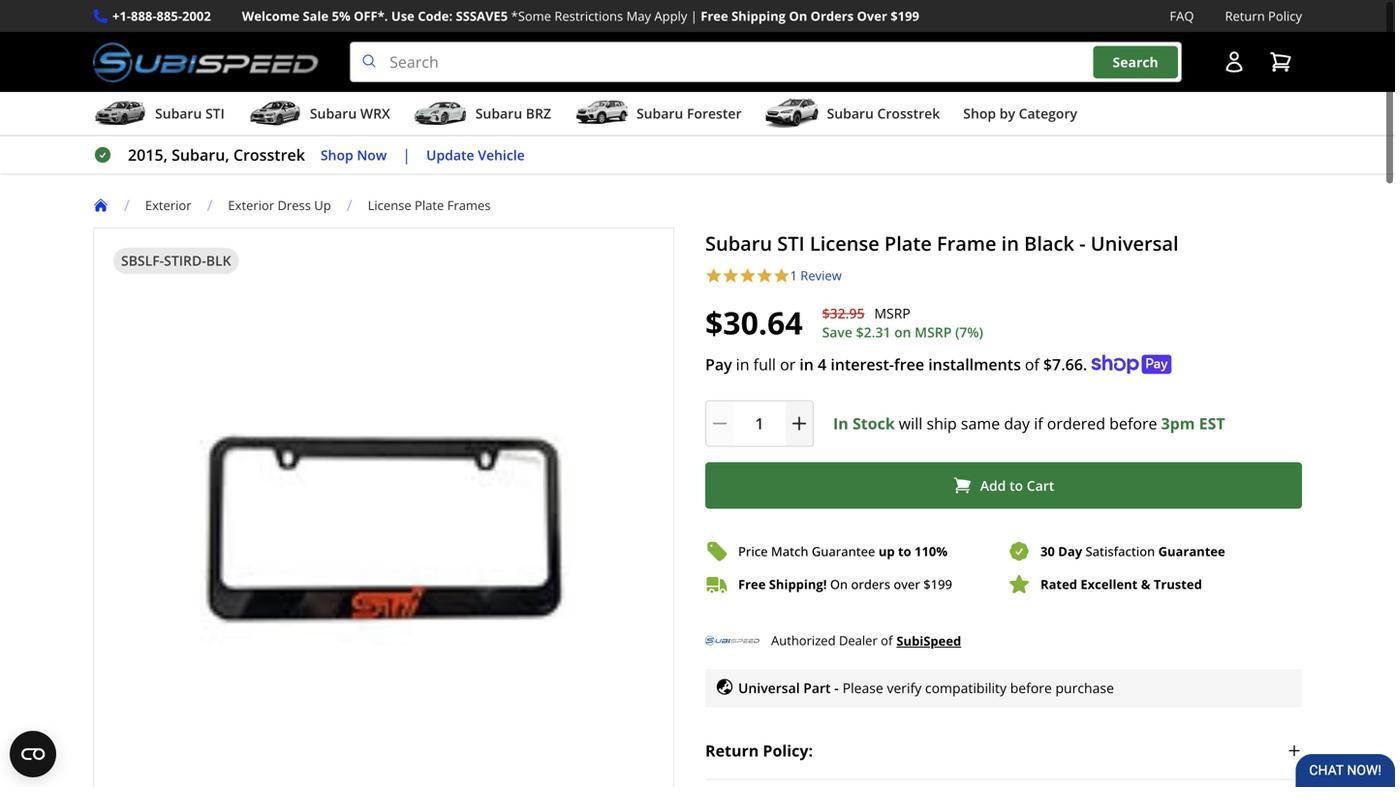 Task type: describe. For each thing, give the bounding box(es) containing it.
110%
[[915, 543, 948, 561]]

exterior link up sbslf-stird-blk
[[145, 197, 207, 214]]

0 horizontal spatial |
[[402, 145, 411, 165]]

subispeed link
[[897, 631, 961, 652]]

faq link
[[1170, 6, 1194, 26]]

subaru for subaru crosstrek
[[827, 104, 874, 123]]

sbslf-
[[121, 252, 164, 270]]

$2.31
[[856, 323, 891, 342]]

subaru forester
[[637, 104, 742, 123]]

add to cart button
[[705, 463, 1302, 509]]

subaru wrx button
[[248, 96, 390, 135]]

*some
[[511, 7, 551, 25]]

subaru sti license plate frame in black - universal
[[705, 230, 1179, 257]]

4
[[818, 354, 827, 375]]

will
[[899, 413, 923, 434]]

policy
[[1268, 7, 1302, 25]]

review
[[801, 267, 842, 285]]

&
[[1141, 576, 1151, 594]]

over
[[894, 576, 920, 594]]

over
[[857, 7, 887, 25]]

1 horizontal spatial of
[[1025, 354, 1040, 375]]

$30.64
[[705, 302, 803, 344]]

1 vertical spatial license
[[810, 230, 880, 257]]

forester
[[687, 104, 742, 123]]

update
[[426, 146, 474, 164]]

exterior dress up link down the shop now link
[[228, 197, 347, 214]]

0 vertical spatial |
[[691, 7, 698, 25]]

(7%)
[[955, 323, 983, 342]]

subaru for subaru brz
[[476, 104, 522, 123]]

sti for subaru sti
[[205, 104, 225, 123]]

match
[[771, 543, 809, 561]]

$7.66
[[1044, 354, 1083, 375]]

authorized dealer of subispeed
[[771, 632, 961, 650]]

1 star image from the left
[[705, 268, 722, 285]]

part
[[804, 679, 831, 698]]

/ for license plate frames
[[347, 195, 352, 216]]

or
[[780, 354, 796, 375]]

shipping
[[732, 7, 786, 25]]

price
[[738, 543, 768, 561]]

5%
[[332, 7, 350, 25]]

wrx
[[360, 104, 390, 123]]

/ for exterior dress up
[[207, 195, 213, 216]]

free shipping! on orders over $199
[[738, 576, 952, 594]]

0 horizontal spatial universal
[[738, 679, 800, 698]]

frame
[[937, 230, 997, 257]]

30
[[1041, 543, 1055, 561]]

ordered
[[1047, 413, 1106, 434]]

rated excellent & trusted
[[1041, 576, 1202, 594]]

faq
[[1170, 7, 1194, 25]]

in stock will ship same day if ordered before 3pm est
[[833, 413, 1225, 434]]

sale
[[303, 7, 329, 25]]

dress
[[278, 197, 311, 214]]

vehicle
[[478, 146, 525, 164]]

1 guarantee from the left
[[812, 543, 875, 561]]

0 horizontal spatial on
[[789, 7, 807, 25]]

exterior dress up
[[228, 197, 331, 214]]

policy:
[[763, 741, 813, 762]]

update vehicle button
[[426, 144, 525, 166]]

2 star image from the left
[[773, 268, 790, 285]]

day
[[1004, 413, 1030, 434]]

2 guarantee from the left
[[1159, 543, 1226, 561]]

home image
[[93, 198, 109, 213]]

$32.95
[[822, 304, 865, 323]]

3 star image from the left
[[756, 268, 773, 285]]

frames
[[447, 197, 491, 214]]

1 horizontal spatial in
[[800, 354, 814, 375]]

return for return policy:
[[705, 741, 759, 762]]

exterior link down 2015,
[[145, 197, 191, 214]]

0 vertical spatial $199
[[891, 7, 920, 25]]

rated
[[1041, 576, 1078, 594]]

return policy link
[[1225, 6, 1302, 26]]

shop now link
[[321, 144, 387, 166]]

subaru for subaru sti
[[155, 104, 202, 123]]

to inside add to cart button
[[1010, 477, 1023, 495]]

/ for exterior
[[124, 195, 130, 216]]

return for return policy
[[1225, 7, 1265, 25]]

1 review
[[790, 267, 842, 285]]

$32.95 msrp save $2.31 on msrp (7%)
[[822, 304, 983, 342]]

return policy:
[[705, 741, 813, 762]]

orders
[[851, 576, 891, 594]]

stock
[[853, 413, 895, 434]]

exterior dress up link down 2015, subaru, crosstrek
[[228, 197, 331, 214]]

subaru crosstrek button
[[765, 96, 940, 135]]

shop now
[[321, 146, 387, 164]]

add
[[980, 477, 1006, 495]]

a subaru wrx thumbnail image image
[[248, 99, 302, 128]]

subaru for subaru wrx
[[310, 104, 357, 123]]

2 horizontal spatial in
[[1002, 230, 1019, 257]]

0 horizontal spatial crosstrek
[[233, 145, 305, 165]]

subaru wrx
[[310, 104, 390, 123]]

shop by category button
[[963, 96, 1078, 135]]

blk
[[206, 252, 231, 270]]

0 horizontal spatial in
[[736, 354, 750, 375]]

up
[[314, 197, 331, 214]]

apply
[[654, 7, 687, 25]]

1 vertical spatial to
[[898, 543, 912, 561]]

brz
[[526, 104, 551, 123]]

purchase
[[1056, 679, 1114, 698]]

price match guarantee up to 110%
[[738, 543, 948, 561]]

license plate frames
[[368, 197, 491, 214]]

welcome
[[242, 7, 300, 25]]

subaru brz
[[476, 104, 551, 123]]

of inside authorized dealer of subispeed
[[881, 632, 893, 650]]



Task type: vqa. For each thing, say whether or not it's contained in the screenshot.
Subaru corresponding to Subaru Crosstrek
yes



Task type: locate. For each thing, give the bounding box(es) containing it.
1 horizontal spatial |
[[691, 7, 698, 25]]

free right 'apply'
[[701, 7, 728, 25]]

same
[[961, 413, 1000, 434]]

/ right up
[[347, 195, 352, 216]]

0 vertical spatial before
[[1110, 413, 1157, 434]]

+1-
[[112, 7, 131, 25]]

msrp up the on
[[874, 304, 911, 323]]

star image up '$30.64'
[[722, 268, 739, 285]]

est
[[1199, 413, 1225, 434]]

0 horizontal spatial plate
[[415, 197, 444, 214]]

0 vertical spatial plate
[[415, 197, 444, 214]]

0 vertical spatial sti
[[205, 104, 225, 123]]

1 vertical spatial -
[[834, 679, 839, 698]]

black
[[1024, 230, 1075, 257]]

subaru for subaru forester
[[637, 104, 683, 123]]

0 vertical spatial -
[[1080, 230, 1086, 257]]

return policy: button
[[705, 723, 1302, 779]]

msrp right the on
[[915, 323, 952, 342]]

subispeed logo image
[[93, 42, 319, 82]]

0 horizontal spatial to
[[898, 543, 912, 561]]

in left 4
[[800, 354, 814, 375]]

star image left review
[[773, 268, 790, 285]]

sbslf-stird-blk
[[121, 252, 231, 270]]

star image
[[722, 268, 739, 285], [773, 268, 790, 285]]

subaru,
[[172, 145, 229, 165]]

1 horizontal spatial license
[[810, 230, 880, 257]]

plate left frame on the right top of page
[[885, 230, 932, 257]]

update vehicle
[[426, 146, 525, 164]]

0 vertical spatial crosstrek
[[877, 104, 940, 123]]

0 horizontal spatial shop
[[321, 146, 353, 164]]

trusted
[[1154, 576, 1202, 594]]

in left the full
[[736, 354, 750, 375]]

day
[[1058, 543, 1082, 561]]

a subaru sti thumbnail image image
[[93, 99, 147, 128]]

- right 'black'
[[1080, 230, 1086, 257]]

shop left now
[[321, 146, 353, 164]]

3pm
[[1161, 413, 1195, 434]]

interest-
[[831, 354, 894, 375]]

1 star image from the left
[[722, 268, 739, 285]]

crosstrek
[[877, 104, 940, 123], [233, 145, 305, 165]]

authorized
[[771, 632, 836, 650]]

0 vertical spatial universal
[[1091, 230, 1179, 257]]

0 horizontal spatial -
[[834, 679, 839, 698]]

1 vertical spatial return
[[705, 741, 759, 762]]

/ right the home icon
[[124, 195, 130, 216]]

1 horizontal spatial plate
[[885, 230, 932, 257]]

0 horizontal spatial $199
[[891, 7, 920, 25]]

1 horizontal spatial guarantee
[[1159, 543, 1226, 561]]

1 exterior from the left
[[145, 197, 191, 214]]

welcome sale 5% off*. use code: sssave5 *some restrictions may apply | free shipping on orders over $199
[[242, 7, 920, 25]]

1 vertical spatial plate
[[885, 230, 932, 257]]

0 vertical spatial to
[[1010, 477, 1023, 495]]

subispeed image
[[705, 628, 760, 655]]

orders
[[811, 7, 854, 25]]

/
[[124, 195, 130, 216], [207, 195, 213, 216], [347, 195, 352, 216]]

license down now
[[368, 197, 412, 214]]

1 horizontal spatial star image
[[773, 268, 790, 285]]

exterior link
[[145, 197, 207, 214], [145, 197, 191, 214]]

1 horizontal spatial crosstrek
[[877, 104, 940, 123]]

1 horizontal spatial before
[[1110, 413, 1157, 434]]

of left $7.66
[[1025, 354, 1040, 375]]

subaru left forester
[[637, 104, 683, 123]]

subaru right the a subaru crosstrek thumbnail image
[[827, 104, 874, 123]]

sti
[[205, 104, 225, 123], [777, 230, 805, 257]]

0 vertical spatial return
[[1225, 7, 1265, 25]]

1 vertical spatial crosstrek
[[233, 145, 305, 165]]

None number field
[[705, 401, 814, 447]]

plate left frames
[[415, 197, 444, 214]]

full
[[754, 354, 776, 375]]

in
[[833, 413, 849, 434]]

1 horizontal spatial /
[[207, 195, 213, 216]]

1 vertical spatial |
[[402, 145, 411, 165]]

free down price
[[738, 576, 766, 594]]

subaru brz button
[[414, 96, 551, 135]]

2015, subaru, crosstrek
[[128, 145, 305, 165]]

a subaru forester thumbnail image image
[[575, 99, 629, 128]]

0 horizontal spatial msrp
[[874, 304, 911, 323]]

code:
[[418, 7, 453, 25]]

888-
[[131, 7, 157, 25]]

license
[[368, 197, 412, 214], [810, 230, 880, 257]]

1 vertical spatial sti
[[777, 230, 805, 257]]

license up review
[[810, 230, 880, 257]]

dealer
[[839, 632, 878, 650]]

to right add
[[1010, 477, 1023, 495]]

shop pay image
[[1091, 355, 1172, 375]]

$199
[[891, 7, 920, 25], [924, 576, 952, 594]]

1 vertical spatial $199
[[924, 576, 952, 594]]

0 horizontal spatial return
[[705, 741, 759, 762]]

0 horizontal spatial license
[[368, 197, 412, 214]]

shop for shop now
[[321, 146, 353, 164]]

return
[[1225, 7, 1265, 25], [705, 741, 759, 762]]

0 horizontal spatial of
[[881, 632, 893, 650]]

star image
[[705, 268, 722, 285], [739, 268, 756, 285], [756, 268, 773, 285]]

1 horizontal spatial msrp
[[915, 323, 952, 342]]

search
[[1113, 53, 1159, 71]]

0 vertical spatial free
[[701, 7, 728, 25]]

subaru up '$30.64'
[[705, 230, 772, 257]]

30 day satisfaction guarantee
[[1041, 543, 1226, 561]]

shop by category
[[963, 104, 1078, 123]]

0 horizontal spatial before
[[1010, 679, 1052, 698]]

exterior for exterior dress up
[[228, 197, 274, 214]]

subaru
[[155, 104, 202, 123], [310, 104, 357, 123], [476, 104, 522, 123], [637, 104, 683, 123], [827, 104, 874, 123], [705, 230, 772, 257]]

subaru left wrx
[[310, 104, 357, 123]]

search input field
[[350, 42, 1182, 82]]

up
[[879, 543, 895, 561]]

pay in full or in 4 interest-free installments of $7.66 .
[[705, 354, 1087, 375]]

subaru left brz
[[476, 104, 522, 123]]

guarantee
[[812, 543, 875, 561], [1159, 543, 1226, 561]]

installments
[[928, 354, 1021, 375]]

universal left part
[[738, 679, 800, 698]]

1 horizontal spatial exterior
[[228, 197, 274, 214]]

2 horizontal spatial /
[[347, 195, 352, 216]]

1
[[790, 267, 797, 285]]

stird-
[[164, 252, 206, 270]]

open widget image
[[10, 732, 56, 778]]

may
[[627, 7, 651, 25]]

-
[[1080, 230, 1086, 257], [834, 679, 839, 698]]

off*.
[[354, 7, 388, 25]]

of right dealer
[[881, 632, 893, 650]]

0 horizontal spatial free
[[701, 7, 728, 25]]

subaru up subaru,
[[155, 104, 202, 123]]

2002
[[182, 7, 211, 25]]

increment image
[[790, 414, 809, 434]]

0 horizontal spatial star image
[[722, 268, 739, 285]]

1 vertical spatial shop
[[321, 146, 353, 164]]

decrement image
[[710, 414, 730, 434]]

1 horizontal spatial -
[[1080, 230, 1086, 257]]

0 horizontal spatial guarantee
[[812, 543, 875, 561]]

- right part
[[834, 679, 839, 698]]

1 horizontal spatial shop
[[963, 104, 996, 123]]

1 horizontal spatial on
[[830, 576, 848, 594]]

shipping!
[[769, 576, 827, 594]]

sti up 1
[[777, 230, 805, 257]]

1 / from the left
[[124, 195, 130, 216]]

restrictions
[[555, 7, 623, 25]]

1 horizontal spatial universal
[[1091, 230, 1179, 257]]

pay
[[705, 354, 732, 375]]

2 / from the left
[[207, 195, 213, 216]]

free
[[894, 354, 924, 375]]

universal part - please verify compatibility before purchase
[[738, 679, 1114, 698]]

universal
[[1091, 230, 1179, 257], [738, 679, 800, 698]]

exterior for exterior
[[145, 197, 191, 214]]

return left "policy"
[[1225, 7, 1265, 25]]

sssave5
[[456, 7, 508, 25]]

now
[[357, 146, 387, 164]]

shop inside dropdown button
[[963, 104, 996, 123]]

if
[[1034, 413, 1043, 434]]

+1-888-885-2002
[[112, 7, 211, 25]]

exterior
[[145, 197, 191, 214], [228, 197, 274, 214]]

3 / from the left
[[347, 195, 352, 216]]

2 star image from the left
[[739, 268, 756, 285]]

0 horizontal spatial sti
[[205, 104, 225, 123]]

2 exterior from the left
[[228, 197, 274, 214]]

return inside dropdown button
[[705, 741, 759, 762]]

1 horizontal spatial sti
[[777, 230, 805, 257]]

before left purchase
[[1010, 679, 1052, 698]]

before
[[1110, 413, 1157, 434], [1010, 679, 1052, 698]]

1 vertical spatial on
[[830, 576, 848, 594]]

satisfaction
[[1086, 543, 1155, 561]]

cart
[[1027, 477, 1055, 495]]

shop left by
[[963, 104, 996, 123]]

|
[[691, 7, 698, 25], [402, 145, 411, 165]]

sti for subaru sti license plate frame in black - universal
[[777, 230, 805, 257]]

1 horizontal spatial free
[[738, 576, 766, 594]]

2015,
[[128, 145, 168, 165]]

a subaru brz thumbnail image image
[[414, 99, 468, 128]]

a subaru crosstrek thumbnail image image
[[765, 99, 819, 128]]

| right 'apply'
[[691, 7, 698, 25]]

1 vertical spatial before
[[1010, 679, 1052, 698]]

crosstrek inside dropdown button
[[877, 104, 940, 123]]

1 horizontal spatial to
[[1010, 477, 1023, 495]]

shop for shop by category
[[963, 104, 996, 123]]

| right now
[[402, 145, 411, 165]]

1 vertical spatial free
[[738, 576, 766, 594]]

guarantee up trusted
[[1159, 543, 1226, 561]]

0 horizontal spatial /
[[124, 195, 130, 216]]

please
[[843, 679, 884, 698]]

universal right 'black'
[[1091, 230, 1179, 257]]

exterior down 2015,
[[145, 197, 191, 214]]

exterior left dress
[[228, 197, 274, 214]]

exterior dress up link
[[228, 197, 347, 214], [228, 197, 331, 214]]

/ down 2015, subaru, crosstrek
[[207, 195, 213, 216]]

of
[[1025, 354, 1040, 375], [881, 632, 893, 650]]

button image
[[1223, 51, 1246, 74]]

use
[[391, 7, 415, 25]]

0 vertical spatial shop
[[963, 104, 996, 123]]

1 horizontal spatial return
[[1225, 7, 1265, 25]]

subaru for subaru sti license plate frame in black - universal
[[705, 230, 772, 257]]

0 vertical spatial of
[[1025, 354, 1040, 375]]

sti inside dropdown button
[[205, 104, 225, 123]]

to right up
[[898, 543, 912, 561]]

before left 3pm at the right of the page
[[1110, 413, 1157, 434]]

1 vertical spatial of
[[881, 632, 893, 650]]

return left policy:
[[705, 741, 759, 762]]

0 vertical spatial on
[[789, 7, 807, 25]]

1 horizontal spatial $199
[[924, 576, 952, 594]]

in
[[1002, 230, 1019, 257], [736, 354, 750, 375], [800, 354, 814, 375]]

0 horizontal spatial exterior
[[145, 197, 191, 214]]

guarantee up free shipping! on orders over $199
[[812, 543, 875, 561]]

0 vertical spatial license
[[368, 197, 412, 214]]

excellent
[[1081, 576, 1138, 594]]

save
[[822, 323, 853, 342]]

subaru sti
[[155, 104, 225, 123]]

.
[[1083, 354, 1087, 375]]

in left 'black'
[[1002, 230, 1019, 257]]

1 vertical spatial universal
[[738, 679, 800, 698]]

sti up 2015, subaru, crosstrek
[[205, 104, 225, 123]]



